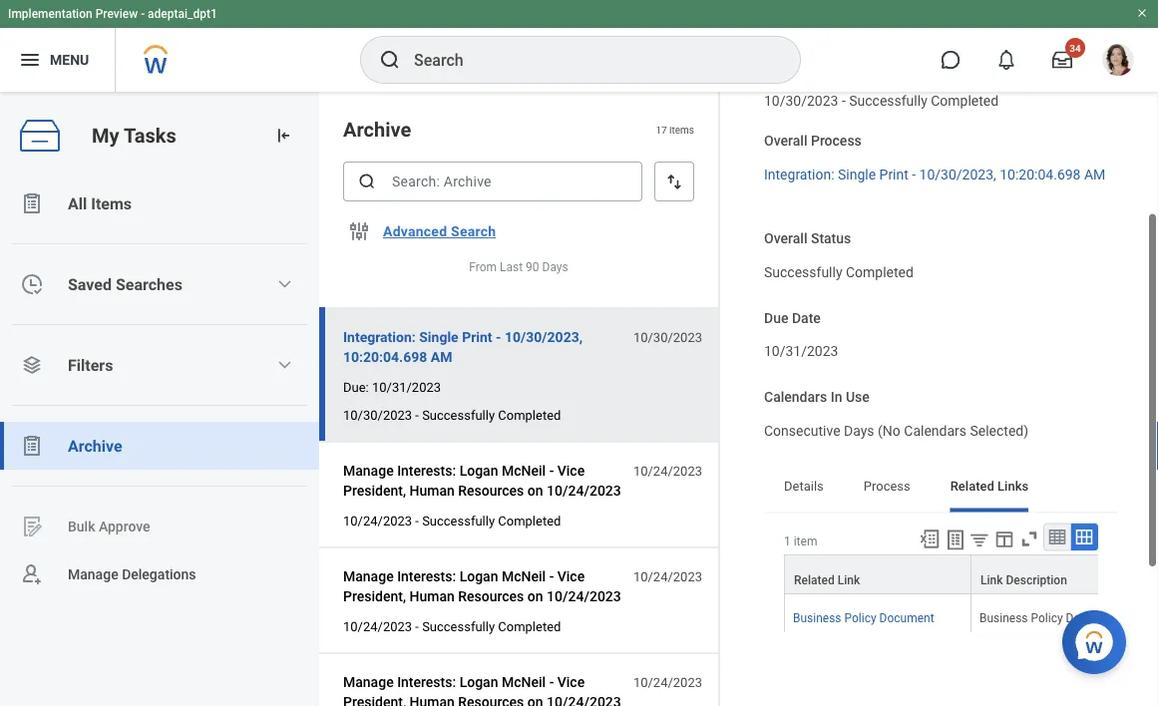 Task type: locate. For each thing, give the bounding box(es) containing it.
1
[[784, 534, 791, 548]]

0 vertical spatial overall
[[764, 132, 808, 149]]

2 vertical spatial manage interests: logan mcneil - vice president, human resources on 10/24/2023
[[343, 674, 621, 706]]

1 vertical spatial on
[[528, 588, 543, 605]]

integration: single print - 10/30/2023, 10:20:04.698 am
[[764, 166, 1106, 182], [343, 329, 583, 365]]

3 logan from the top
[[460, 674, 498, 691]]

3 president, from the top
[[343, 694, 406, 706]]

0 vertical spatial calendars
[[764, 389, 827, 405]]

logan
[[460, 463, 498, 479], [460, 568, 498, 585], [460, 674, 498, 691]]

1 vertical spatial vice
[[558, 568, 585, 585]]

single
[[838, 166, 876, 182], [419, 329, 459, 345]]

mcneil for third manage interests: logan mcneil - vice president, human resources on 10/24/2023 button from the top
[[502, 674, 546, 691]]

process up status
[[811, 132, 862, 149]]

calendars
[[764, 389, 827, 405], [904, 423, 967, 439]]

2 manage interests: logan mcneil - vice president, human resources on 10/24/2023 from the top
[[343, 568, 621, 605]]

print inside "integration: single print - 10/30/2023, 10:20:04.698 am" button
[[462, 329, 493, 345]]

2 vertical spatial on
[[528, 694, 543, 706]]

status
[[811, 230, 851, 247]]

2 vertical spatial vice
[[558, 674, 585, 691]]

2 president, from the top
[[343, 588, 406, 605]]

business down related link
[[793, 611, 842, 625]]

1 president, from the top
[[343, 483, 406, 499]]

manage inside my tasks element
[[68, 566, 118, 583]]

human
[[410, 483, 455, 499], [410, 588, 455, 605], [410, 694, 455, 706]]

tab list
[[764, 464, 1119, 512]]

1 overall from the top
[[764, 132, 808, 149]]

1 vertical spatial mcneil
[[502, 568, 546, 585]]

tab list containing details
[[764, 464, 1119, 512]]

resources for second manage interests: logan mcneil - vice president, human resources on 10/24/2023 button from the top of the the 'item list' element
[[458, 588, 524, 605]]

1 human from the top
[[410, 483, 455, 499]]

link up business policy document link
[[838, 573, 860, 587]]

10/24/2023
[[634, 464, 703, 479], [547, 483, 621, 499], [343, 513, 412, 528], [634, 569, 703, 584], [547, 588, 621, 605], [343, 619, 412, 634], [634, 675, 703, 690], [547, 694, 621, 706]]

0 vertical spatial search image
[[378, 48, 402, 72]]

1 vertical spatial related
[[794, 573, 835, 587]]

links
[[998, 479, 1029, 494]]

1 business policy document from the left
[[793, 611, 935, 625]]

search image
[[378, 48, 402, 72], [357, 172, 377, 192]]

0 vertical spatial print
[[880, 166, 909, 182]]

0 horizontal spatial integration:
[[343, 329, 416, 345]]

0 vertical spatial related
[[951, 479, 995, 494]]

1 vertical spatial process
[[864, 479, 911, 494]]

2 vertical spatial president,
[[343, 694, 406, 706]]

10/30/2023 - successfully completed up the overall process
[[764, 93, 999, 109]]

2 horizontal spatial 10/30/2023
[[764, 93, 839, 109]]

delegations
[[122, 566, 196, 583]]

vice
[[558, 463, 585, 479], [558, 568, 585, 585], [558, 674, 585, 691]]

days right 90
[[542, 260, 569, 274]]

1 horizontal spatial 10/31/2023
[[764, 343, 839, 360]]

1 vertical spatial integration: single print - 10/30/2023, 10:20:04.698 am
[[343, 329, 583, 365]]

0 vertical spatial interests:
[[397, 463, 456, 479]]

all items
[[68, 194, 132, 213]]

integration: single print - 10/30/2023, 10:20:04.698 am button
[[343, 325, 623, 369]]

related left links
[[951, 479, 995, 494]]

chevron down image
[[277, 357, 293, 373]]

archive right clipboard icon
[[68, 437, 122, 456]]

date
[[792, 310, 821, 326]]

2 resources from the top
[[458, 588, 524, 605]]

logan for second manage interests: logan mcneil - vice president, human resources on 10/24/2023 button from the top of the the 'item list' element
[[460, 568, 498, 585]]

on
[[528, 483, 543, 499], [528, 588, 543, 605], [528, 694, 543, 706]]

0 vertical spatial days
[[542, 260, 569, 274]]

-
[[141, 7, 145, 21], [842, 93, 846, 109], [912, 166, 916, 182], [496, 329, 501, 345], [415, 408, 419, 423], [549, 463, 554, 479], [415, 513, 419, 528], [549, 568, 554, 585], [415, 619, 419, 634], [549, 674, 554, 691]]

logan for third manage interests: logan mcneil - vice president, human resources on 10/24/2023 button from the top
[[460, 674, 498, 691]]

2 row from the top
[[784, 594, 1159, 656]]

document down the link description popup button
[[1066, 611, 1121, 625]]

1 horizontal spatial am
[[1085, 166, 1106, 182]]

business down link description at right
[[980, 611, 1028, 625]]

overall status element
[[764, 252, 914, 282]]

1 horizontal spatial business policy document
[[980, 611, 1121, 625]]

10/30/2023, inside button
[[505, 329, 583, 345]]

1 horizontal spatial search image
[[378, 48, 402, 72]]

items
[[91, 194, 132, 213]]

days inside calendars in use element
[[844, 423, 875, 439]]

1 vertical spatial interests:
[[397, 568, 456, 585]]

2 vertical spatial 10/30/2023
[[343, 408, 412, 423]]

saved searches button
[[0, 260, 319, 308]]

all
[[68, 194, 87, 213]]

related link column header
[[784, 554, 972, 595]]

10/30/2023
[[764, 93, 839, 109], [634, 330, 703, 345], [343, 408, 412, 423]]

related
[[951, 479, 995, 494], [794, 573, 835, 587]]

integration: up due: 10/31/2023 at the bottom left
[[343, 329, 416, 345]]

justify image
[[18, 48, 42, 72]]

implementation preview -   adeptai_dpt1
[[8, 7, 217, 21]]

1 row from the top
[[784, 554, 1159, 595]]

1 vertical spatial 10/30/2023 - successfully completed
[[343, 408, 561, 423]]

Search Workday  search field
[[414, 38, 759, 82]]

details
[[784, 479, 824, 494]]

mcneil
[[502, 463, 546, 479], [502, 568, 546, 585], [502, 674, 546, 691]]

34 button
[[1041, 38, 1086, 82]]

1 manage interests: logan mcneil - vice president, human resources on 10/24/2023 from the top
[[343, 463, 621, 499]]

1 mcneil from the top
[[502, 463, 546, 479]]

mcneil for 1st manage interests: logan mcneil - vice president, human resources on 10/24/2023 button from the top
[[502, 463, 546, 479]]

manage interests: logan mcneil - vice president, human resources on 10/24/2023 for 1st manage interests: logan mcneil - vice president, human resources on 10/24/2023 button from the top
[[343, 463, 621, 499]]

0 horizontal spatial single
[[419, 329, 459, 345]]

2 logan from the top
[[460, 568, 498, 585]]

0 vertical spatial resources
[[458, 483, 524, 499]]

0 vertical spatial vice
[[558, 463, 585, 479]]

calendars up the consecutive
[[764, 389, 827, 405]]

0 horizontal spatial business policy document
[[793, 611, 935, 625]]

0 horizontal spatial related
[[794, 573, 835, 587]]

1 vertical spatial 10/30/2023,
[[505, 329, 583, 345]]

0 horizontal spatial policy
[[845, 611, 877, 625]]

0 vertical spatial manage interests: logan mcneil - vice president, human resources on 10/24/2023 button
[[343, 459, 623, 503]]

10/31/2023 inside the 'item list' element
[[372, 380, 441, 395]]

1 horizontal spatial 10:20:04.698
[[1000, 166, 1081, 182]]

print
[[880, 166, 909, 182], [462, 329, 493, 345]]

my
[[92, 124, 119, 147]]

1 horizontal spatial days
[[844, 423, 875, 439]]

from
[[469, 260, 497, 274]]

row down select to filter grid data image
[[784, 554, 1159, 595]]

saved
[[68, 275, 112, 294]]

policy down description
[[1031, 611, 1063, 625]]

1 horizontal spatial 10/30/2023 - successfully completed
[[764, 93, 999, 109]]

notifications large image
[[997, 50, 1017, 70]]

business policy document
[[793, 611, 935, 625], [980, 611, 1121, 625]]

1 horizontal spatial integration:
[[764, 166, 835, 182]]

due date
[[764, 310, 821, 326]]

interests:
[[397, 463, 456, 479], [397, 568, 456, 585], [397, 674, 456, 691]]

overall
[[764, 132, 808, 149], [764, 230, 808, 247]]

1 vertical spatial president,
[[343, 588, 406, 605]]

inbox large image
[[1053, 50, 1073, 70]]

0 vertical spatial 10/24/2023 - successfully completed
[[343, 513, 561, 528]]

2 mcneil from the top
[[502, 568, 546, 585]]

0 horizontal spatial document
[[880, 611, 935, 625]]

row
[[784, 554, 1159, 595], [784, 594, 1159, 656]]

1 vertical spatial manage interests: logan mcneil - vice president, human resources on 10/24/2023
[[343, 568, 621, 605]]

0 vertical spatial single
[[838, 166, 876, 182]]

archive
[[343, 118, 411, 141], [68, 437, 122, 456]]

0 vertical spatial mcneil
[[502, 463, 546, 479]]

0 horizontal spatial 10/30/2023,
[[505, 329, 583, 345]]

10/31/2023 down date
[[764, 343, 839, 360]]

2 vertical spatial human
[[410, 694, 455, 706]]

list
[[0, 180, 319, 599]]

0 horizontal spatial 10/30/2023 - successfully completed
[[343, 408, 561, 423]]

1 vertical spatial logan
[[460, 568, 498, 585]]

10/30/2023 - successfully completed
[[764, 93, 999, 109], [343, 408, 561, 423]]

integration: down the overall process
[[764, 166, 835, 182]]

0 vertical spatial 10/30/2023
[[764, 93, 839, 109]]

10:20:04.698
[[1000, 166, 1081, 182], [343, 349, 427, 365]]

1 link from the left
[[838, 573, 860, 587]]

0 horizontal spatial print
[[462, 329, 493, 345]]

days left (no in the bottom right of the page
[[844, 423, 875, 439]]

1 vertical spatial 10:20:04.698
[[343, 349, 427, 365]]

archive right transformation import image
[[343, 118, 411, 141]]

0 horizontal spatial archive
[[68, 437, 122, 456]]

1 horizontal spatial document
[[1066, 611, 1121, 625]]

1 vertical spatial search image
[[357, 172, 377, 192]]

business policy document down description
[[980, 611, 1121, 625]]

process down (no in the bottom right of the page
[[864, 479, 911, 494]]

1 horizontal spatial 10/30/2023,
[[920, 166, 997, 182]]

items
[[670, 124, 695, 136]]

1 vertical spatial print
[[462, 329, 493, 345]]

0 horizontal spatial 10/31/2023
[[372, 380, 441, 395]]

0 vertical spatial 10/31/2023
[[764, 343, 839, 360]]

process
[[811, 132, 862, 149], [864, 479, 911, 494]]

2 vice from the top
[[558, 568, 585, 585]]

business policy document down related link column header
[[793, 611, 935, 625]]

1 vertical spatial 10/30/2023
[[634, 330, 703, 345]]

single up due: 10/31/2023 at the bottom left
[[419, 329, 459, 345]]

integration:
[[764, 166, 835, 182], [343, 329, 416, 345]]

1 vertical spatial human
[[410, 588, 455, 605]]

1 vertical spatial 10/31/2023
[[372, 380, 441, 395]]

0 horizontal spatial link
[[838, 573, 860, 587]]

0 horizontal spatial 10:20:04.698
[[343, 349, 427, 365]]

10/30/2023,
[[920, 166, 997, 182], [505, 329, 583, 345]]

row containing business policy document
[[784, 594, 1159, 656]]

3 resources from the top
[[458, 694, 524, 706]]

1 horizontal spatial print
[[880, 166, 909, 182]]

single down the overall process
[[838, 166, 876, 182]]

1 vertical spatial resources
[[458, 588, 524, 605]]

related link button
[[785, 555, 971, 593]]

link down select to filter grid data image
[[981, 573, 1003, 587]]

10/24/2023 - successfully completed
[[343, 513, 561, 528], [343, 619, 561, 634]]

2 business policy document from the left
[[980, 611, 1121, 625]]

1 vertical spatial manage interests: logan mcneil - vice president, human resources on 10/24/2023 button
[[343, 565, 623, 609]]

last
[[500, 260, 523, 274]]

0 vertical spatial logan
[[460, 463, 498, 479]]

0 horizontal spatial integration: single print - 10/30/2023, 10:20:04.698 am
[[343, 329, 583, 365]]

item list element
[[319, 92, 720, 706]]

resources for third manage interests: logan mcneil - vice president, human resources on 10/24/2023 button from the top
[[458, 694, 524, 706]]

- inside integration: single print - 10/30/2023, 10:20:04.698 am
[[496, 329, 501, 345]]

2 overall from the top
[[764, 230, 808, 247]]

10/30/2023 - successfully completed down due: 10/31/2023 at the bottom left
[[343, 408, 561, 423]]

0 vertical spatial human
[[410, 483, 455, 499]]

0 horizontal spatial 10/30/2023
[[343, 408, 412, 423]]

calendars in use
[[764, 389, 870, 405]]

1 horizontal spatial integration: single print - 10/30/2023, 10:20:04.698 am
[[764, 166, 1106, 182]]

1 document from the left
[[880, 611, 935, 625]]

1 vertical spatial integration:
[[343, 329, 416, 345]]

policy
[[845, 611, 877, 625], [1031, 611, 1063, 625]]

am
[[1085, 166, 1106, 182], [431, 349, 452, 365]]

0 vertical spatial 10:20:04.698
[[1000, 166, 1081, 182]]

my tasks element
[[0, 92, 319, 706]]

1 horizontal spatial link
[[981, 573, 1003, 587]]

manage interests: logan mcneil - vice president, human resources on 10/24/2023 for third manage interests: logan mcneil - vice president, human resources on 10/24/2023 button from the top
[[343, 674, 621, 706]]

manage
[[343, 463, 394, 479], [68, 566, 118, 583], [343, 568, 394, 585], [343, 674, 394, 691]]

0 vertical spatial archive
[[343, 118, 411, 141]]

transformation import image
[[273, 126, 293, 146]]

0 vertical spatial manage interests: logan mcneil - vice president, human resources on 10/24/2023
[[343, 463, 621, 499]]

expand table image
[[1075, 527, 1095, 547]]

resources
[[458, 483, 524, 499], [458, 588, 524, 605], [458, 694, 524, 706]]

description
[[1006, 573, 1068, 587]]

0 vertical spatial am
[[1085, 166, 1106, 182]]

1 horizontal spatial archive
[[343, 118, 411, 141]]

resources for 1st manage interests: logan mcneil - vice president, human resources on 10/24/2023 button from the top
[[458, 483, 524, 499]]

completed
[[931, 93, 999, 109], [846, 264, 914, 280], [498, 408, 561, 423], [498, 513, 561, 528], [498, 619, 561, 634]]

0 horizontal spatial am
[[431, 349, 452, 365]]

link
[[838, 573, 860, 587], [981, 573, 1003, 587]]

3 manage interests: logan mcneil - vice president, human resources on 10/24/2023 from the top
[[343, 674, 621, 706]]

item
[[794, 534, 818, 548]]

1 logan from the top
[[460, 463, 498, 479]]

related inside popup button
[[794, 573, 835, 587]]

3 vice from the top
[[558, 674, 585, 691]]

1 vertical spatial 10/24/2023 - successfully completed
[[343, 619, 561, 634]]

2 vertical spatial manage interests: logan mcneil - vice president, human resources on 10/24/2023 button
[[343, 671, 623, 706]]

0 horizontal spatial business
[[793, 611, 842, 625]]

10/31/2023
[[764, 343, 839, 360], [372, 380, 441, 395]]

manage interests: logan mcneil - vice president, human resources on 10/24/2023 for second manage interests: logan mcneil - vice president, human resources on 10/24/2023 button from the top of the the 'item list' element
[[343, 568, 621, 605]]

1 horizontal spatial process
[[864, 479, 911, 494]]

manage interests: logan mcneil - vice president, human resources on 10/24/2023 button
[[343, 459, 623, 503], [343, 565, 623, 609], [343, 671, 623, 706]]

adeptai_dpt1
[[148, 7, 217, 21]]

0 horizontal spatial days
[[542, 260, 569, 274]]

1 vertical spatial single
[[419, 329, 459, 345]]

related for related links
[[951, 479, 995, 494]]

menu
[[50, 52, 89, 68]]

consecutive days (no calendars selected)
[[764, 423, 1029, 439]]

document
[[880, 611, 935, 625], [1066, 611, 1121, 625]]

3 mcneil from the top
[[502, 674, 546, 691]]

row down link description at right
[[784, 594, 1159, 656]]

related down item
[[794, 573, 835, 587]]

document down related link column header
[[880, 611, 935, 625]]

1 vertical spatial overall
[[764, 230, 808, 247]]

days inside the 'item list' element
[[542, 260, 569, 274]]

policy down related link column header
[[845, 611, 877, 625]]

2 vertical spatial resources
[[458, 694, 524, 706]]

1 manage interests: logan mcneil - vice president, human resources on 10/24/2023 button from the top
[[343, 459, 623, 503]]

1 vertical spatial days
[[844, 423, 875, 439]]

1 horizontal spatial business
[[980, 611, 1028, 625]]

10/31/2023 right due:
[[372, 380, 441, 395]]

calendars right (no in the bottom right of the page
[[904, 423, 967, 439]]

0 vertical spatial process
[[811, 132, 862, 149]]

0 horizontal spatial process
[[811, 132, 862, 149]]

1 vertical spatial am
[[431, 349, 452, 365]]

manage interests: logan mcneil - vice president, human resources on 10/24/2023
[[343, 463, 621, 499], [343, 568, 621, 605], [343, 674, 621, 706]]

1 vertical spatial calendars
[[904, 423, 967, 439]]

2 on from the top
[[528, 588, 543, 605]]

configure image
[[347, 220, 371, 243]]

chevron down image
[[277, 276, 293, 292]]

1 resources from the top
[[458, 483, 524, 499]]

toolbar
[[910, 523, 1099, 554]]

34
[[1070, 42, 1081, 54]]

2 vertical spatial logan
[[460, 674, 498, 691]]

days
[[542, 260, 569, 274], [844, 423, 875, 439]]



Task type: vqa. For each thing, say whether or not it's contained in the screenshot.
United
no



Task type: describe. For each thing, give the bounding box(es) containing it.
fullscreen image
[[1019, 528, 1041, 550]]

2 human from the top
[[410, 588, 455, 605]]

click to view/edit grid preferences image
[[994, 528, 1016, 550]]

all items button
[[0, 180, 319, 228]]

17
[[656, 124, 667, 136]]

preview
[[95, 7, 138, 21]]

perspective image
[[20, 353, 44, 377]]

2 10/24/2023 - successfully completed from the top
[[343, 619, 561, 634]]

bulk approve link
[[0, 503, 319, 551]]

successfully inside overall status element
[[764, 264, 843, 280]]

business policy document link
[[793, 607, 935, 625]]

archive inside the 'item list' element
[[343, 118, 411, 141]]

17 items
[[656, 124, 695, 136]]

row containing related link
[[784, 554, 1159, 595]]

document inside business policy document link
[[880, 611, 935, 625]]

selected)
[[970, 423, 1029, 439]]

1 horizontal spatial 10/30/2023
[[634, 330, 703, 345]]

approve
[[99, 519, 150, 535]]

from last 90 days
[[469, 260, 569, 274]]

searches
[[116, 275, 182, 294]]

(no
[[878, 423, 901, 439]]

2 interests: from the top
[[397, 568, 456, 585]]

related links
[[951, 479, 1029, 494]]

am inside button
[[431, 349, 452, 365]]

due: 10/31/2023
[[343, 380, 441, 395]]

overall process
[[764, 132, 862, 149]]

filters
[[68, 356, 113, 375]]

0 vertical spatial integration: single print - 10/30/2023, 10:20:04.698 am
[[764, 166, 1106, 182]]

link description button
[[972, 555, 1159, 593]]

0 vertical spatial 10/30/2023,
[[920, 166, 997, 182]]

related link
[[794, 573, 860, 587]]

link inside column header
[[838, 573, 860, 587]]

calendars in use element
[[764, 411, 1029, 440]]

table image
[[1048, 527, 1068, 547]]

3 interests: from the top
[[397, 674, 456, 691]]

3 human from the top
[[410, 694, 455, 706]]

clipboard image
[[20, 192, 44, 216]]

due
[[764, 310, 789, 326]]

2 business from the left
[[980, 611, 1028, 625]]

0 vertical spatial 10/30/2023 - successfully completed
[[764, 93, 999, 109]]

menu banner
[[0, 0, 1159, 92]]

clock check image
[[20, 272, 44, 296]]

advanced search button
[[375, 212, 504, 251]]

1 vice from the top
[[558, 463, 585, 479]]

export to worksheets image
[[944, 528, 968, 552]]

use
[[846, 389, 870, 405]]

3 manage interests: logan mcneil - vice president, human resources on 10/24/2023 button from the top
[[343, 671, 623, 706]]

1 on from the top
[[528, 483, 543, 499]]

saved searches
[[68, 275, 182, 294]]

list containing all items
[[0, 180, 319, 599]]

manage delegations
[[68, 566, 196, 583]]

consecutive
[[764, 423, 841, 439]]

2 document from the left
[[1066, 611, 1121, 625]]

2 policy from the left
[[1031, 611, 1063, 625]]

1 interests: from the top
[[397, 463, 456, 479]]

menu button
[[0, 28, 115, 92]]

tasks
[[124, 124, 176, 147]]

10:20:04.698 inside button
[[343, 349, 427, 365]]

2 link from the left
[[981, 573, 1003, 587]]

1 policy from the left
[[845, 611, 877, 625]]

clipboard image
[[20, 434, 44, 458]]

0 horizontal spatial calendars
[[764, 389, 827, 405]]

mcneil for second manage interests: logan mcneil - vice president, human resources on 10/24/2023 button from the top of the the 'item list' element
[[502, 568, 546, 585]]

due:
[[343, 380, 369, 395]]

overall for overall process
[[764, 132, 808, 149]]

due date element
[[764, 331, 839, 361]]

integration: inside button
[[343, 329, 416, 345]]

logan for 1st manage interests: logan mcneil - vice president, human resources on 10/24/2023 button from the top
[[460, 463, 498, 479]]

single inside button
[[419, 329, 459, 345]]

overall for overall status
[[764, 230, 808, 247]]

rename image
[[20, 515, 44, 539]]

1 horizontal spatial single
[[838, 166, 876, 182]]

bulk approve
[[68, 519, 150, 535]]

1 item
[[784, 534, 818, 548]]

10/30/2023 - successfully completed inside the 'item list' element
[[343, 408, 561, 423]]

0 vertical spatial integration:
[[764, 166, 835, 182]]

implementation
[[8, 7, 92, 21]]

filters button
[[0, 341, 319, 389]]

close environment banner image
[[1137, 7, 1149, 19]]

search
[[451, 223, 496, 240]]

profile logan mcneil image
[[1103, 44, 1135, 80]]

export to excel image
[[919, 528, 941, 550]]

0 horizontal spatial search image
[[357, 172, 377, 192]]

1 10/24/2023 - successfully completed from the top
[[343, 513, 561, 528]]

3 on from the top
[[528, 694, 543, 706]]

2 manage interests: logan mcneil - vice president, human resources on 10/24/2023 button from the top
[[343, 565, 623, 609]]

completed inside overall status element
[[846, 264, 914, 280]]

in
[[831, 389, 843, 405]]

advanced
[[383, 223, 447, 240]]

- inside 'menu' 'banner'
[[141, 7, 145, 21]]

advanced search
[[383, 223, 496, 240]]

1 business from the left
[[793, 611, 842, 625]]

bulk
[[68, 519, 95, 535]]

90
[[526, 260, 539, 274]]

link description
[[981, 573, 1068, 587]]

Search: Archive text field
[[343, 162, 643, 202]]

select to filter grid data image
[[969, 529, 991, 550]]

archive inside button
[[68, 437, 122, 456]]

manage delegations link
[[0, 551, 319, 599]]

sort image
[[665, 172, 685, 192]]

integration: single print - 10/30/2023, 10:20:04.698 am inside button
[[343, 329, 583, 365]]

overall status
[[764, 230, 851, 247]]

print inside integration: single print - 10/30/2023, 10:20:04.698 am link
[[880, 166, 909, 182]]

user plus image
[[20, 563, 44, 587]]

1 horizontal spatial calendars
[[904, 423, 967, 439]]

successfully completed
[[764, 264, 914, 280]]

integration: single print - 10/30/2023, 10:20:04.698 am link
[[764, 162, 1106, 182]]

archive button
[[0, 422, 319, 470]]

my tasks
[[92, 124, 176, 147]]

related for related link
[[794, 573, 835, 587]]



